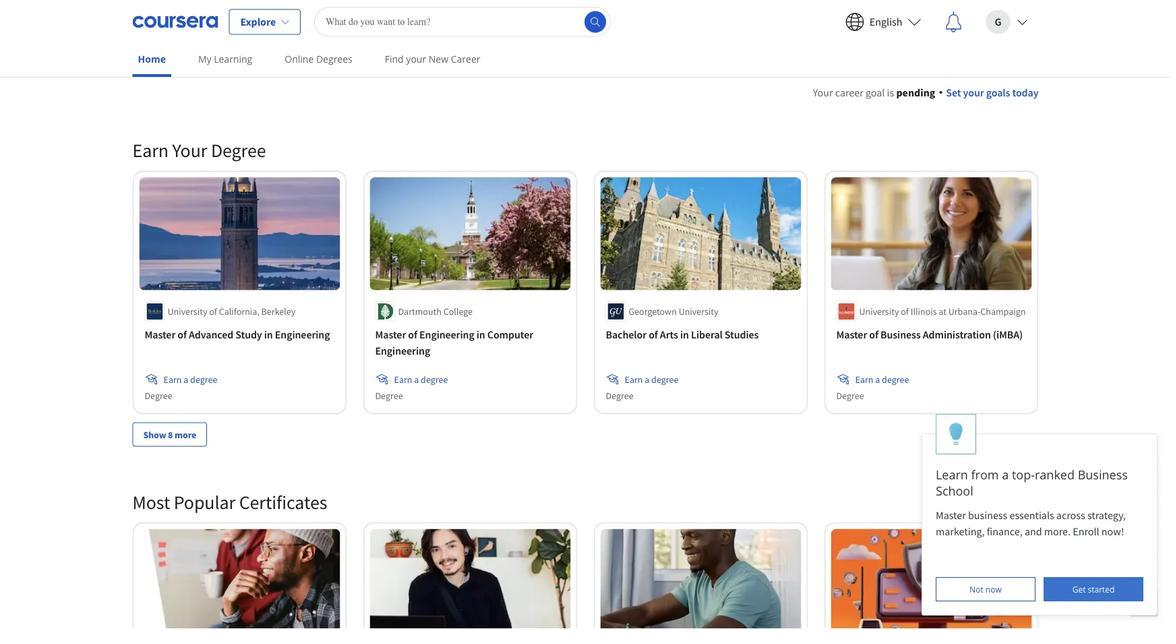Task type: locate. For each thing, give the bounding box(es) containing it.
2 degree from the left
[[421, 373, 448, 386]]

earn your degree collection element
[[124, 117, 1047, 469]]

degree
[[190, 373, 217, 386], [421, 373, 448, 386], [652, 373, 679, 386], [882, 373, 910, 386]]

earn a degree
[[164, 373, 217, 386], [394, 373, 448, 386], [625, 373, 679, 386], [856, 373, 910, 386]]

in for master of engineering in computer engineering
[[477, 328, 486, 342]]

earn a degree down the "master of engineering in computer engineering"
[[394, 373, 448, 386]]

enroll
[[1073, 525, 1100, 538]]

arts
[[660, 328, 679, 342]]

your
[[813, 86, 834, 99], [172, 139, 207, 162]]

2 in from the left
[[477, 328, 486, 342]]

of inside the "master of engineering in computer engineering"
[[408, 328, 418, 342]]

home link
[[133, 44, 171, 77]]

1 horizontal spatial in
[[477, 328, 486, 342]]

1 university from the left
[[168, 305, 207, 317]]

degree
[[211, 139, 266, 162], [145, 390, 172, 402], [375, 390, 403, 402], [606, 390, 634, 402], [837, 390, 865, 402]]

master business essentials across strategy, marketing, finance, and more. enroll now!
[[936, 509, 1129, 538]]

university
[[168, 305, 207, 317], [679, 305, 719, 317], [860, 305, 900, 317]]

main content
[[0, 68, 1172, 629]]

0 vertical spatial business
[[881, 328, 921, 342]]

master
[[145, 328, 176, 342], [375, 328, 406, 342], [837, 328, 868, 342], [936, 509, 967, 522]]

degree for business
[[882, 373, 910, 386]]

1 in from the left
[[264, 328, 273, 342]]

of for california,
[[209, 305, 217, 317]]

bachelor
[[606, 328, 647, 342]]

your inside dropdown button
[[964, 86, 985, 99]]

3 earn a degree from the left
[[625, 373, 679, 386]]

master of business administration (imba)
[[837, 328, 1024, 342]]

master of engineering in computer engineering
[[375, 328, 534, 358]]

0 vertical spatial your
[[813, 86, 834, 99]]

of for illinois
[[901, 305, 909, 317]]

of for business
[[870, 328, 879, 342]]

master inside master business essentials across strategy, marketing, finance, and more. enroll now!
[[936, 509, 967, 522]]

more.
[[1045, 525, 1071, 538]]

0 horizontal spatial your
[[406, 53, 426, 65]]

degree down the "master of engineering in computer engineering"
[[421, 373, 448, 386]]

0 vertical spatial your
[[406, 53, 426, 65]]

georgetown university
[[629, 305, 719, 317]]

your for find
[[406, 53, 426, 65]]

a
[[184, 373, 188, 386], [414, 373, 419, 386], [645, 373, 650, 386], [876, 373, 881, 386], [1003, 467, 1009, 483]]

popular
[[174, 491, 236, 514]]

earn
[[133, 139, 169, 162], [164, 373, 182, 386], [394, 373, 413, 386], [625, 373, 643, 386], [856, 373, 874, 386]]

a for arts
[[645, 373, 650, 386]]

show 8 more
[[143, 429, 196, 441]]

of for advanced
[[178, 328, 187, 342]]

learn from a top-ranked business school
[[936, 467, 1129, 499]]

university up bachelor of arts in liberal studies link
[[679, 305, 719, 317]]

3 degree from the left
[[652, 373, 679, 386]]

in left computer
[[477, 328, 486, 342]]

not now
[[970, 584, 1002, 595]]

get
[[1073, 584, 1086, 595]]

set your goals today button
[[940, 84, 1039, 101]]

2 university from the left
[[679, 305, 719, 317]]

business
[[881, 328, 921, 342], [1079, 467, 1129, 483]]

0 horizontal spatial your
[[172, 139, 207, 162]]

university left the illinois
[[860, 305, 900, 317]]

online
[[285, 53, 314, 65]]

earn a degree down advanced
[[164, 373, 217, 386]]

most popular certificates
[[133, 491, 327, 514]]

1 horizontal spatial university
[[679, 305, 719, 317]]

my learning link
[[193, 44, 258, 74]]

champaign
[[981, 305, 1026, 317]]

in inside the "master of engineering in computer engineering"
[[477, 328, 486, 342]]

4 degree from the left
[[882, 373, 910, 386]]

master inside the "master of engineering in computer engineering"
[[375, 328, 406, 342]]

your right set
[[964, 86, 985, 99]]

home
[[138, 53, 166, 65]]

1 vertical spatial your
[[964, 86, 985, 99]]

find
[[385, 53, 404, 65]]

study
[[236, 328, 262, 342]]

earn a degree down master of business administration (imba)
[[856, 373, 910, 386]]

set
[[947, 86, 962, 99]]

engineering down dartmouth
[[375, 344, 430, 358]]

3 in from the left
[[681, 328, 689, 342]]

degree for master of business administration (imba)
[[837, 390, 865, 402]]

dartmouth
[[398, 305, 442, 317]]

degree down arts
[[652, 373, 679, 386]]

main content containing earn your degree
[[0, 68, 1172, 629]]

new
[[429, 53, 449, 65]]

2 earn a degree from the left
[[394, 373, 448, 386]]

0 horizontal spatial business
[[881, 328, 921, 342]]

learn
[[936, 467, 969, 483]]

at
[[939, 305, 947, 317]]

2 horizontal spatial in
[[681, 328, 689, 342]]

2 horizontal spatial university
[[860, 305, 900, 317]]

None search field
[[315, 7, 611, 37]]

most
[[133, 491, 170, 514]]

business up strategy,
[[1079, 467, 1129, 483]]

and
[[1025, 525, 1043, 538]]

0 horizontal spatial university
[[168, 305, 207, 317]]

0 horizontal spatial in
[[264, 328, 273, 342]]

master of advanced study in engineering link
[[145, 327, 335, 343]]

goal
[[866, 86, 885, 99]]

career
[[836, 86, 864, 99]]

your right the find
[[406, 53, 426, 65]]

1 horizontal spatial your
[[964, 86, 985, 99]]

engineering
[[275, 328, 330, 342], [420, 328, 475, 342], [375, 344, 430, 358]]

in right arts
[[681, 328, 689, 342]]

degree down master of business administration (imba)
[[882, 373, 910, 386]]

of for arts
[[649, 328, 658, 342]]

1 horizontal spatial business
[[1079, 467, 1129, 483]]

georgetown
[[629, 305, 677, 317]]

degree down advanced
[[190, 373, 217, 386]]

3 university from the left
[[860, 305, 900, 317]]

school
[[936, 483, 974, 499]]

learning
[[214, 53, 252, 65]]

illinois
[[911, 305, 937, 317]]

line chart image
[[841, 161, 857, 177]]

degree for bachelor of arts in liberal studies
[[606, 390, 634, 402]]

university for master of business administration (imba)
[[860, 305, 900, 317]]

university up advanced
[[168, 305, 207, 317]]

of
[[209, 305, 217, 317], [901, 305, 909, 317], [178, 328, 187, 342], [408, 328, 418, 342], [649, 328, 658, 342], [870, 328, 879, 342]]

business inside learn from a top-ranked business school
[[1079, 467, 1129, 483]]

engineering down berkeley
[[275, 328, 330, 342]]

1 earn a degree from the left
[[164, 373, 217, 386]]

1 degree from the left
[[190, 373, 217, 386]]

4 earn a degree from the left
[[856, 373, 910, 386]]

master for master of engineering in computer engineering
[[375, 328, 406, 342]]

certificates
[[239, 491, 327, 514]]

1 vertical spatial business
[[1079, 467, 1129, 483]]

g
[[995, 15, 1002, 29]]

degree for master of advanced study in engineering
[[145, 390, 172, 402]]

engineering for study
[[275, 328, 330, 342]]

business down the illinois
[[881, 328, 921, 342]]

earn a degree down arts
[[625, 373, 679, 386]]

get started
[[1073, 584, 1115, 595]]

my learning
[[198, 53, 252, 65]]

now
[[986, 584, 1002, 595]]

degree for master of engineering in computer engineering
[[375, 390, 403, 402]]

in right study
[[264, 328, 273, 342]]

in
[[264, 328, 273, 342], [477, 328, 486, 342], [681, 328, 689, 342]]

finance,
[[987, 525, 1023, 538]]

show
[[143, 429, 166, 441]]

a for engineering
[[414, 373, 419, 386]]

your
[[406, 53, 426, 65], [964, 86, 985, 99]]

degree for arts
[[652, 373, 679, 386]]

alice element
[[922, 414, 1158, 616]]

earn for bachelor of arts in liberal studies
[[625, 373, 643, 386]]



Task type: vqa. For each thing, say whether or not it's contained in the screenshot.
Master inside the master of engineering in computer engineering
yes



Task type: describe. For each thing, give the bounding box(es) containing it.
california,
[[219, 305, 260, 317]]

earn a degree for engineering
[[394, 373, 448, 386]]

master of engineering in computer engineering link
[[375, 327, 566, 359]]

explore
[[241, 15, 276, 29]]

bachelor of arts in liberal studies link
[[606, 327, 796, 343]]

master for master of business administration (imba)
[[837, 328, 868, 342]]

show 8 more button
[[133, 423, 207, 447]]

earn a degree for business
[[856, 373, 910, 386]]

a for advanced
[[184, 373, 188, 386]]

top-
[[1013, 467, 1036, 483]]

master of advanced study in engineering
[[145, 328, 330, 342]]

earn a degree for advanced
[[164, 373, 217, 386]]

online degrees link
[[279, 44, 358, 74]]

studies
[[725, 328, 759, 342]]

coursera image
[[133, 11, 218, 33]]

help center image
[[1137, 594, 1153, 611]]

college
[[444, 305, 473, 317]]

my
[[198, 53, 212, 65]]

advanced
[[189, 328, 234, 342]]

dartmouth college
[[398, 305, 473, 317]]

university of illinois at urbana-champaign
[[860, 305, 1026, 317]]

english
[[870, 15, 903, 29]]

essentials
[[1010, 509, 1055, 522]]

career
[[451, 53, 481, 65]]

engineering for in
[[375, 344, 430, 358]]

from
[[972, 467, 1000, 483]]

earn for master of engineering in computer engineering
[[394, 373, 413, 386]]

most popular certificates collection element
[[124, 469, 1047, 629]]

university of california, berkeley
[[168, 305, 296, 317]]

set your goals today
[[947, 86, 1039, 99]]

across
[[1057, 509, 1086, 522]]

lightbulb tip image
[[949, 423, 964, 446]]

earn your degree
[[133, 139, 266, 162]]

of for engineering
[[408, 328, 418, 342]]

find your new career
[[385, 53, 481, 65]]

your career goal is pending
[[813, 86, 936, 99]]

a for business
[[876, 373, 881, 386]]

degree for advanced
[[190, 373, 217, 386]]

strategy,
[[1088, 509, 1127, 522]]

berkeley
[[261, 305, 296, 317]]

started
[[1089, 584, 1115, 595]]

more
[[175, 429, 196, 441]]

business inside earn your degree collection element
[[881, 328, 921, 342]]

not
[[970, 584, 984, 595]]

english button
[[835, 0, 933, 44]]

university for master of advanced study in engineering
[[168, 305, 207, 317]]

master for master business essentials across strategy, marketing, finance, and more. enroll now!
[[936, 509, 967, 522]]

goals
[[987, 86, 1011, 99]]

liberal
[[691, 328, 723, 342]]

master of business administration (imba) link
[[837, 327, 1027, 343]]

today
[[1013, 86, 1039, 99]]

earn a degree for arts
[[625, 373, 679, 386]]

your for set
[[964, 86, 985, 99]]

online degrees
[[285, 53, 353, 65]]

marketing,
[[936, 525, 985, 538]]

8
[[168, 429, 173, 441]]

find your new career link
[[380, 44, 486, 74]]

a inside learn from a top-ranked business school
[[1003, 467, 1009, 483]]

1 vertical spatial your
[[172, 139, 207, 162]]

smile image
[[841, 210, 857, 226]]

not now button
[[936, 577, 1036, 602]]

master for master of advanced study in engineering
[[145, 328, 176, 342]]

earn for master of business administration (imba)
[[856, 373, 874, 386]]

is
[[888, 86, 895, 99]]

administration
[[923, 328, 992, 342]]

g button
[[976, 0, 1039, 44]]

explore button
[[229, 9, 301, 35]]

business
[[969, 509, 1008, 522]]

repeat image
[[841, 186, 857, 202]]

earn for master of advanced study in engineering
[[164, 373, 182, 386]]

ranked
[[1036, 467, 1075, 483]]

urbana-
[[949, 305, 981, 317]]

computer
[[488, 328, 534, 342]]

1 horizontal spatial your
[[813, 86, 834, 99]]

degree for engineering
[[421, 373, 448, 386]]

in for bachelor of arts in liberal studies
[[681, 328, 689, 342]]

What do you want to learn? text field
[[315, 7, 611, 37]]

get started link
[[1044, 577, 1144, 602]]

engineering down college
[[420, 328, 475, 342]]

now!
[[1102, 525, 1125, 538]]

bachelor of arts in liberal studies
[[606, 328, 759, 342]]

(imba)
[[994, 328, 1024, 342]]

degrees
[[316, 53, 353, 65]]

pending
[[897, 86, 936, 99]]



